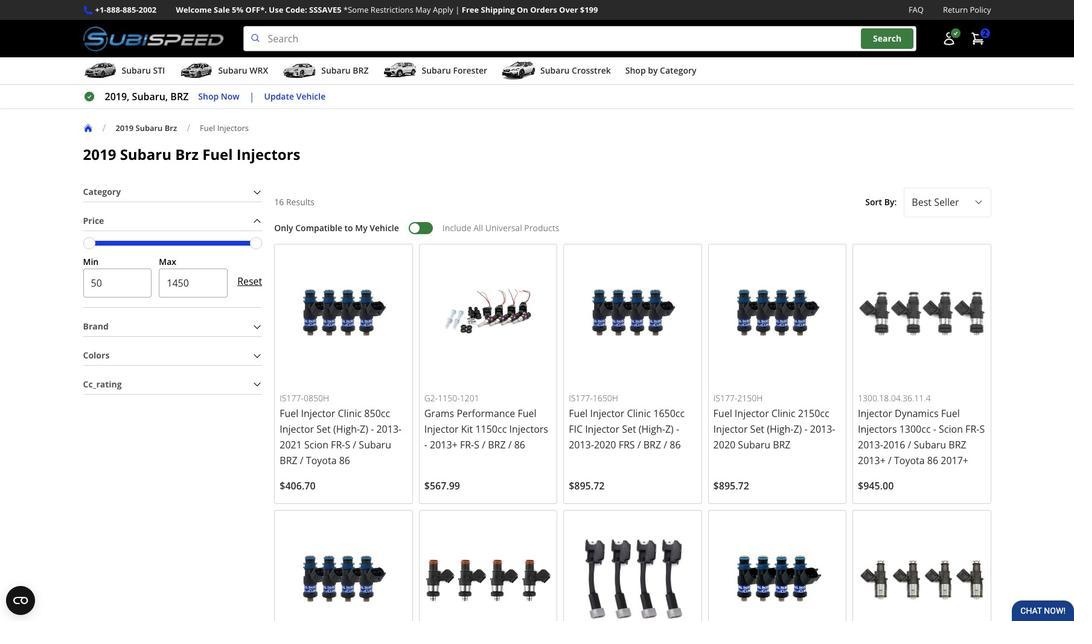 Task type: vqa. For each thing, say whether or not it's contained in the screenshot.
left compatibility
no



Task type: describe. For each thing, give the bounding box(es) containing it.
- inside grams performance fuel injector kit 1150cc injectors - 2013+ fr-s / brz / 86
[[424, 438, 427, 452]]

faq
[[909, 4, 924, 15]]

1 horizontal spatial vehicle
[[370, 222, 399, 234]]

$406.70
[[280, 479, 316, 493]]

- inside fuel injector clinic 1650cc fic injector set (high-z) - 2013-2020 frs / brz / 86
[[676, 423, 679, 436]]

deatschwerks 1500cc fuel injectors - 2013+ fr-s / brz / 86 image
[[424, 516, 552, 621]]

colors button
[[83, 347, 262, 365]]

5%
[[232, 4, 244, 15]]

reset button
[[237, 267, 262, 296]]

dynamics
[[895, 407, 939, 420]]

category
[[660, 65, 697, 76]]

shop now link
[[198, 90, 240, 104]]

s inside grams performance fuel injector kit 1150cc injectors - 2013+ fr-s / brz / 86
[[474, 438, 479, 452]]

sssave5
[[309, 4, 342, 15]]

search
[[873, 33, 902, 44]]

subaru brz button
[[283, 60, 369, 84]]

restrictions
[[371, 4, 414, 15]]

maximum slider
[[250, 237, 262, 249]]

fuel injector clinic 1200cc injector set (high-z) - 2013-2020 subaru brz image
[[280, 516, 407, 621]]

may
[[416, 4, 431, 15]]

86 inside grams performance fuel injector kit 1150cc injectors - 2013+ fr-s / brz / 86
[[514, 438, 525, 452]]

subaru brz
[[321, 65, 369, 76]]

brz for 2019 subaru brz fuel injectors
[[175, 144, 199, 164]]

set inside fuel injector clinic 1650cc fic injector set (high-z) - 2013-2020 frs / brz / 86
[[622, 423, 636, 436]]

max
[[159, 256, 176, 267]]

search input field
[[243, 26, 916, 51]]

grams performance fuel injector kit 1150cc injectors - 2013+ fr-s / brz / 86 image
[[424, 249, 552, 377]]

$895.72 for 2013-
[[569, 479, 605, 493]]

brz inside injector dynamics fuel injectors 1300cc  - scion fr-s 2013-2016 / subaru brz 2013+ / toyota 86 2017+
[[949, 438, 967, 452]]

Select... button
[[904, 188, 991, 217]]

injector inside injector dynamics fuel injectors 1300cc  - scion fr-s 2013-2016 / subaru brz 2013+ / toyota 86 2017+
[[858, 407, 892, 420]]

fuel down fuel injectors
[[202, 144, 233, 164]]

my
[[355, 222, 368, 234]]

return policy
[[943, 4, 991, 15]]

scion inside injector dynamics fuel injectors 1300cc  - scion fr-s 2013-2016 / subaru brz 2013+ / toyota 86 2017+
[[939, 423, 963, 436]]

g2-1150-1201
[[424, 393, 479, 404]]

$895.72 for 2020
[[714, 479, 749, 493]]

injector down is177-2150h at bottom right
[[714, 423, 748, 436]]

fuel injector clinic 1650cc fic injector set (high-z) - 2013-2020 frs / brz / 86
[[569, 407, 685, 452]]

is177- for fuel injector clinic 850cc injector set (high-z) - 2013- 2021 scion fr-s / subaru brz / toyota 86
[[280, 393, 304, 404]]

subaru inside injector dynamics fuel injectors 1300cc  - scion fr-s 2013-2016 / subaru brz 2013+ / toyota 86 2017+
[[914, 438, 946, 452]]

brz inside fuel injector clinic 1650cc fic injector set (high-z) - 2013-2020 frs / brz / 86
[[644, 438, 661, 452]]

now
[[221, 90, 240, 102]]

- inside fuel injector clinic 850cc injector set (high-z) - 2013- 2021 scion fr-s / subaru brz / toyota 86
[[371, 423, 374, 436]]

home image
[[83, 123, 93, 133]]

2019 subaru brz link down "2019, subaru, brz" on the top of page
[[116, 122, 177, 133]]

subaru crosstrek button
[[502, 60, 611, 84]]

brand
[[83, 321, 109, 332]]

1300cc
[[900, 423, 931, 436]]

$945.00
[[858, 479, 894, 493]]

free
[[462, 4, 479, 15]]

category
[[83, 186, 121, 198]]

+1-888-885-2002 link
[[95, 4, 157, 16]]

subispeed logo image
[[83, 26, 224, 51]]

a subaru wrx thumbnail image image
[[180, 62, 213, 80]]

products
[[524, 222, 559, 234]]

vehicle inside button
[[296, 90, 326, 102]]

subaru wrx button
[[180, 60, 268, 84]]

subaru forester
[[422, 65, 487, 76]]

subaru for 2019 subaru brz fuel injectors
[[120, 144, 171, 164]]

is177- for fuel injector clinic 2150cc injector set (high-z) - 2013- 2020 subaru brz
[[714, 393, 738, 404]]

Min text field
[[83, 269, 152, 298]]

grams
[[424, 407, 454, 420]]

is177-0850h
[[280, 393, 329, 404]]

86 inside fuel injector clinic 850cc injector set (high-z) - 2013- 2021 scion fr-s / subaru brz / toyota 86
[[339, 454, 350, 467]]

clinic for 850cc
[[338, 407, 362, 420]]

subaru,
[[132, 90, 168, 103]]

all
[[474, 222, 483, 234]]

s inside fuel injector clinic 850cc injector set (high-z) - 2013- 2021 scion fr-s / subaru brz / toyota 86
[[345, 438, 350, 452]]

fuel injector clinic 2150cc injector set (high-z) - 2013-2020 subaru brz image
[[714, 249, 841, 377]]

2020 inside fuel injector clinic 1650cc fic injector set (high-z) - 2013-2020 frs / brz / 86
[[594, 438, 616, 452]]

grams performance fuel injector kit 1150cc injectors - 2013+ fr-s / brz / 86
[[424, 407, 548, 452]]

g2-
[[424, 393, 438, 404]]

include
[[443, 222, 471, 234]]

injectors inside grams performance fuel injector kit 1150cc injectors - 2013+ fr-s / brz / 86
[[509, 423, 548, 436]]

injectors down fuel injectors 'link'
[[237, 144, 300, 164]]

fuel injectors link
[[200, 122, 258, 133]]

Max text field
[[159, 269, 228, 298]]

1201
[[460, 393, 479, 404]]

2013- for 2150cc
[[810, 423, 835, 436]]

return
[[943, 4, 968, 15]]

injector down 0850h
[[301, 407, 335, 420]]

subaru forester button
[[383, 60, 487, 84]]

1150cc
[[476, 423, 507, 436]]

2019 subaru brz
[[116, 122, 177, 133]]

frs
[[619, 438, 635, 452]]

86 inside fuel injector clinic 1650cc fic injector set (high-z) - 2013-2020 frs / brz / 86
[[670, 438, 681, 452]]

welcome sale 5% off*. use code: sssave5
[[176, 4, 342, 15]]

shop now
[[198, 90, 240, 102]]

(high- for 2020
[[767, 423, 794, 436]]

0 vertical spatial |
[[455, 4, 460, 15]]

subaru right a subaru brz thumbnail image
[[321, 65, 351, 76]]

2021
[[280, 438, 302, 452]]

update
[[264, 90, 294, 102]]

2019 subaru brz link down subaru,
[[116, 122, 187, 133]]

0850h
[[304, 393, 329, 404]]

subaru left crosstrek
[[541, 65, 570, 76]]

2
[[983, 27, 988, 39]]

set for 2021
[[317, 423, 331, 436]]

is177-1650h
[[569, 393, 618, 404]]

16
[[274, 196, 284, 208]]

brz inside dropdown button
[[353, 65, 369, 76]]

shop by category button
[[625, 60, 697, 84]]

sti
[[153, 65, 165, 76]]

by
[[648, 65, 658, 76]]

sort by:
[[866, 196, 897, 208]]

brand button
[[83, 318, 262, 336]]

toyota inside fuel injector clinic 850cc injector set (high-z) - 2013- 2021 scion fr-s / subaru brz / toyota 86
[[306, 454, 337, 467]]

brz for 2019 subaru brz
[[165, 122, 177, 133]]

button image
[[942, 31, 956, 46]]

results
[[286, 196, 315, 208]]

1150-
[[438, 393, 460, 404]]

shop for shop by category
[[625, 65, 646, 76]]

return policy link
[[943, 4, 991, 16]]

fuel inside fuel injector clinic 850cc injector set (high-z) - 2013- 2021 scion fr-s / subaru brz / toyota 86
[[280, 407, 299, 420]]

- inside fuel injector clinic 2150cc injector set (high-z) - 2013- 2020 subaru brz
[[805, 423, 808, 436]]



Task type: locate. For each thing, give the bounding box(es) containing it.
performance
[[457, 407, 515, 420]]

price button
[[83, 212, 262, 230]]

only
[[274, 222, 293, 234]]

- down 2150cc on the right bottom
[[805, 423, 808, 436]]

0 horizontal spatial 2013+
[[430, 438, 458, 452]]

2016
[[883, 438, 905, 452]]

vehicle right the my
[[370, 222, 399, 234]]

- inside injector dynamics fuel injectors 1300cc  - scion fr-s 2013-2016 / subaru brz 2013+ / toyota 86 2017+
[[933, 423, 937, 436]]

| right now
[[249, 90, 255, 103]]

0 vertical spatial subaru
[[136, 122, 163, 133]]

1 horizontal spatial scion
[[939, 423, 963, 436]]

*some
[[344, 4, 369, 15]]

0 vertical spatial 2019
[[116, 122, 134, 133]]

1 2020 from the left
[[594, 438, 616, 452]]

0 horizontal spatial (high-
[[333, 423, 360, 436]]

+1-888-885-2002
[[95, 4, 157, 15]]

update vehicle button
[[264, 90, 326, 104]]

set inside fuel injector clinic 2150cc injector set (high-z) - 2013- 2020 subaru brz
[[750, 423, 765, 436]]

injectors up 2016
[[858, 423, 897, 436]]

s inside injector dynamics fuel injectors 1300cc  - scion fr-s 2013-2016 / subaru brz 2013+ / toyota 86 2017+
[[980, 423, 985, 436]]

reset
[[237, 275, 262, 288]]

fuel inside grams performance fuel injector kit 1150cc injectors - 2013+ fr-s / brz / 86
[[518, 407, 537, 420]]

2013- down 850cc
[[376, 423, 402, 436]]

2013+ inside injector dynamics fuel injectors 1300cc  - scion fr-s 2013-2016 / subaru brz 2013+ / toyota 86 2017+
[[858, 454, 886, 467]]

2013+ up $945.00
[[858, 454, 886, 467]]

2 set from the left
[[622, 423, 636, 436]]

1 horizontal spatial shop
[[625, 65, 646, 76]]

2 2020 from the left
[[714, 438, 736, 452]]

0 horizontal spatial s
[[345, 438, 350, 452]]

injector dynamics fuel injectors 1300cc  - scion fr-s 2013-2016 / subaru brz 2013+ / toyota 86 2017+ image
[[858, 249, 986, 377]]

subaru sti button
[[83, 60, 165, 84]]

0 horizontal spatial clinic
[[338, 407, 362, 420]]

2019 down home icon
[[83, 144, 116, 164]]

forester
[[453, 65, 487, 76]]

fr- inside grams performance fuel injector kit 1150cc injectors - 2013+ fr-s / brz / 86
[[460, 438, 474, 452]]

3 clinic from the left
[[772, 407, 796, 420]]

by:
[[885, 196, 897, 208]]

clinic inside fuel injector clinic 1650cc fic injector set (high-z) - 2013-2020 frs / brz / 86
[[627, 407, 651, 420]]

+1-
[[95, 4, 107, 15]]

2002
[[139, 4, 157, 15]]

3 set from the left
[[750, 423, 765, 436]]

2 horizontal spatial clinic
[[772, 407, 796, 420]]

0 horizontal spatial z)
[[360, 423, 368, 436]]

faq link
[[909, 4, 924, 16]]

2013- down 2150cc on the right bottom
[[810, 423, 835, 436]]

1 is177- from the left
[[280, 393, 304, 404]]

- down grams
[[424, 438, 427, 452]]

2013- inside fuel injector clinic 1650cc fic injector set (high-z) - 2013-2020 frs / brz / 86
[[569, 438, 594, 452]]

fuel injector clinic 660cc injector set (high-z) - 2013-2020 subaru brz image
[[714, 516, 841, 621]]

1 vertical spatial 2019
[[83, 144, 116, 164]]

scion right 2021
[[304, 438, 328, 452]]

0 horizontal spatial is177-
[[280, 393, 304, 404]]

set up frs
[[622, 423, 636, 436]]

injectors right 1150cc
[[509, 423, 548, 436]]

0 horizontal spatial shop
[[198, 90, 219, 102]]

(high- inside fuel injector clinic 850cc injector set (high-z) - 2013- 2021 scion fr-s / subaru brz / toyota 86
[[333, 423, 360, 436]]

toyota inside injector dynamics fuel injectors 1300cc  - scion fr-s 2013-2016 / subaru brz 2013+ / toyota 86 2017+
[[894, 454, 925, 467]]

subaru wrx
[[218, 65, 268, 76]]

brz up category dropdown button
[[175, 144, 199, 164]]

2017+
[[941, 454, 969, 467]]

subaru down 850cc
[[359, 438, 391, 452]]

fr-
[[966, 423, 980, 436], [331, 438, 345, 452], [460, 438, 474, 452]]

2 $895.72 from the left
[[714, 479, 749, 493]]

vehicle down a subaru brz thumbnail image
[[296, 90, 326, 102]]

3 z) from the left
[[794, 423, 802, 436]]

2 horizontal spatial z)
[[794, 423, 802, 436]]

injector dynamics id1050x fuel injectors - 2013+ fr-s / brz / 86 image
[[858, 516, 986, 621]]

1650h
[[593, 393, 618, 404]]

is177- up fuel injector clinic 2150cc injector set (high-z) - 2013- 2020 subaru brz
[[714, 393, 738, 404]]

1 horizontal spatial fr-
[[460, 438, 474, 452]]

3 (high- from the left
[[767, 423, 794, 436]]

fuel down is177-0850h
[[280, 407, 299, 420]]

subaru down 2019 subaru brz
[[120, 144, 171, 164]]

set for 2020
[[750, 423, 765, 436]]

is177- up 2021
[[280, 393, 304, 404]]

minimum slider
[[83, 237, 95, 249]]

brz
[[353, 65, 369, 76], [171, 90, 189, 103], [488, 438, 506, 452], [644, 438, 661, 452], [773, 438, 791, 452], [949, 438, 967, 452], [280, 454, 298, 467]]

2013- down fic
[[569, 438, 594, 452]]

sale
[[214, 4, 230, 15]]

is177- for fuel injector clinic 1650cc fic injector set (high-z) - 2013-2020 frs / brz / 86
[[569, 393, 593, 404]]

2150h
[[738, 393, 763, 404]]

888-
[[107, 4, 123, 15]]

2150cc
[[798, 407, 830, 420]]

1 horizontal spatial clinic
[[627, 407, 651, 420]]

brz inside fuel injector clinic 850cc injector set (high-z) - 2013- 2021 scion fr-s / subaru brz / toyota 86
[[280, 454, 298, 467]]

open widget image
[[6, 586, 35, 615]]

0 horizontal spatial 2020
[[594, 438, 616, 452]]

3 is177- from the left
[[714, 393, 738, 404]]

fuel injectors
[[200, 122, 249, 133]]

brz inside fuel injector clinic 2150cc injector set (high-z) - 2013- 2020 subaru brz
[[773, 438, 791, 452]]

fr- down kit
[[460, 438, 474, 452]]

1 horizontal spatial toyota
[[894, 454, 925, 467]]

brz inside grams performance fuel injector kit 1150cc injectors - 2013+ fr-s / brz / 86
[[488, 438, 506, 452]]

2 horizontal spatial set
[[750, 423, 765, 436]]

is177-2150h
[[714, 393, 763, 404]]

2 button
[[965, 27, 991, 51]]

shop inside 'dropdown button'
[[625, 65, 646, 76]]

1 (high- from the left
[[333, 423, 360, 436]]

2 clinic from the left
[[627, 407, 651, 420]]

1 vertical spatial |
[[249, 90, 255, 103]]

2 horizontal spatial s
[[980, 423, 985, 436]]

shop left by
[[625, 65, 646, 76]]

2 is177- from the left
[[569, 393, 593, 404]]

1 set from the left
[[317, 423, 331, 436]]

1650cc
[[654, 407, 685, 420]]

2013- inside fuel injector clinic 2150cc injector set (high-z) - 2013- 2020 subaru brz
[[810, 423, 835, 436]]

2 toyota from the left
[[894, 454, 925, 467]]

0 horizontal spatial |
[[249, 90, 255, 103]]

2019 subaru brz fuel injectors
[[83, 144, 300, 164]]

fic
[[569, 423, 583, 436]]

0 horizontal spatial fr-
[[331, 438, 345, 452]]

fuel injector clinic 850cc injector set (high-z) - 2013- 2021 scion fr-s / subaru brz / toyota 86
[[280, 407, 402, 467]]

injector down 1300.18.04.36.11.4
[[858, 407, 892, 420]]

1 vertical spatial vehicle
[[370, 222, 399, 234]]

clinic left 850cc
[[338, 407, 362, 420]]

fuel
[[200, 122, 215, 133], [202, 144, 233, 164], [280, 407, 299, 420], [518, 407, 537, 420], [569, 407, 588, 420], [714, 407, 732, 420], [941, 407, 960, 420]]

toyota
[[306, 454, 337, 467], [894, 454, 925, 467]]

cc_rating button
[[83, 376, 262, 394]]

subaru sti
[[122, 65, 165, 76]]

shop for shop now
[[198, 90, 219, 102]]

(high- for 2021
[[333, 423, 360, 436]]

sort
[[866, 196, 882, 208]]

crosstrek
[[572, 65, 611, 76]]

fr- right 2021
[[331, 438, 345, 452]]

1 vertical spatial subaru
[[120, 144, 171, 164]]

fr- inside fuel injector clinic 850cc injector set (high-z) - 2013- 2021 scion fr-s / subaru brz / toyota 86
[[331, 438, 345, 452]]

0 horizontal spatial toyota
[[306, 454, 337, 467]]

toyota down 2016
[[894, 454, 925, 467]]

1 clinic from the left
[[338, 407, 362, 420]]

subaru
[[136, 122, 163, 133], [120, 144, 171, 164]]

clinic inside fuel injector clinic 2150cc injector set (high-z) - 2013- 2020 subaru brz
[[772, 407, 796, 420]]

2013- for 850cc
[[376, 423, 402, 436]]

(high- inside fuel injector clinic 2150cc injector set (high-z) - 2013- 2020 subaru brz
[[767, 423, 794, 436]]

a subaru sti thumbnail image image
[[83, 62, 117, 80]]

2013- inside fuel injector clinic 850cc injector set (high-z) - 2013- 2021 scion fr-s / subaru brz / toyota 86
[[376, 423, 402, 436]]

0 horizontal spatial $895.72
[[569, 479, 605, 493]]

brz up 2019 subaru brz fuel injectors
[[165, 122, 177, 133]]

1 horizontal spatial $895.72
[[714, 479, 749, 493]]

subaru left sti
[[122, 65, 151, 76]]

injector up 2021
[[280, 423, 314, 436]]

injectors down now
[[217, 122, 249, 133]]

fuel inside fuel injector clinic 1650cc fic injector set (high-z) - 2013-2020 frs / brz / 86
[[569, 407, 588, 420]]

orders
[[530, 4, 557, 15]]

0 vertical spatial brz
[[165, 122, 177, 133]]

1 vertical spatial brz
[[175, 144, 199, 164]]

fr- up 2017+
[[966, 423, 980, 436]]

2013- up $945.00
[[858, 438, 883, 452]]

1 horizontal spatial 2013+
[[858, 454, 886, 467]]

1 z) from the left
[[360, 423, 368, 436]]

1 horizontal spatial (high-
[[639, 423, 665, 436]]

injector right fic
[[585, 423, 620, 436]]

clinic left 2150cc on the right bottom
[[772, 407, 796, 420]]

scion inside fuel injector clinic 850cc injector set (high-z) - 2013- 2021 scion fr-s / subaru brz / toyota 86
[[304, 438, 328, 452]]

over
[[559, 4, 578, 15]]

subaru crosstrek
[[541, 65, 611, 76]]

1 vertical spatial shop
[[198, 90, 219, 102]]

vehicle
[[296, 90, 326, 102], [370, 222, 399, 234]]

850cc
[[364, 407, 390, 420]]

category button
[[83, 183, 262, 202]]

subaru down 2150h
[[738, 438, 771, 452]]

2013+ down grams
[[430, 438, 458, 452]]

$199
[[580, 4, 598, 15]]

subaru down subaru,
[[136, 122, 163, 133]]

1 toyota from the left
[[306, 454, 337, 467]]

fuel injector clinic 850cc injector set (high-z) - 2013-2021 scion fr-s / subaru brz / toyota 86 image
[[280, 249, 407, 377]]

injector down grams
[[424, 423, 459, 436]]

min
[[83, 256, 99, 267]]

welcome
[[176, 4, 212, 15]]

2020 down is177-2150h at bottom right
[[714, 438, 736, 452]]

fuel up fic
[[569, 407, 588, 420]]

a subaru forester thumbnail image image
[[383, 62, 417, 80]]

compatible
[[295, 222, 342, 234]]

kit
[[461, 423, 473, 436]]

subaru down 1300cc
[[914, 438, 946, 452]]

universal
[[485, 222, 522, 234]]

clinic for 2150cc
[[772, 407, 796, 420]]

/
[[102, 121, 106, 135], [187, 121, 190, 135], [353, 438, 356, 452], [482, 438, 486, 452], [508, 438, 512, 452], [638, 438, 641, 452], [664, 438, 667, 452], [908, 438, 912, 452], [300, 454, 304, 467], [888, 454, 892, 467]]

2 z) from the left
[[665, 423, 674, 436]]

2019
[[116, 122, 134, 133], [83, 144, 116, 164]]

2 horizontal spatial fr-
[[966, 423, 980, 436]]

subaru inside fuel injector clinic 2150cc injector set (high-z) - 2013- 2020 subaru brz
[[738, 438, 771, 452]]

2 horizontal spatial is177-
[[714, 393, 738, 404]]

injector down 2150h
[[735, 407, 769, 420]]

code:
[[285, 4, 307, 15]]

injectors
[[217, 122, 249, 133], [237, 144, 300, 164], [509, 423, 548, 436], [858, 423, 897, 436]]

a subaru crosstrek thumbnail image image
[[502, 62, 536, 80]]

set down 0850h
[[317, 423, 331, 436]]

clinic inside fuel injector clinic 850cc injector set (high-z) - 2013- 2021 scion fr-s / subaru brz / toyota 86
[[338, 407, 362, 420]]

2 horizontal spatial (high-
[[767, 423, 794, 436]]

subaru inside fuel injector clinic 850cc injector set (high-z) - 2013- 2021 scion fr-s / subaru brz / toyota 86
[[359, 438, 391, 452]]

a subaru brz thumbnail image image
[[283, 62, 317, 80]]

1 vertical spatial scion
[[304, 438, 328, 452]]

on
[[517, 4, 528, 15]]

| left free at the top
[[455, 4, 460, 15]]

cc_rating
[[83, 379, 122, 390]]

fr- inside injector dynamics fuel injectors 1300cc  - scion fr-s 2013-2016 / subaru brz 2013+ / toyota 86 2017+
[[966, 423, 980, 436]]

- down 850cc
[[371, 423, 374, 436]]

1 horizontal spatial z)
[[665, 423, 674, 436]]

0 horizontal spatial vehicle
[[296, 90, 326, 102]]

subaru left forester at the left top of page
[[422, 65, 451, 76]]

2019 for 2019 subaru brz fuel injectors
[[83, 144, 116, 164]]

2019 down '2019,'
[[116, 122, 134, 133]]

set down 2150h
[[750, 423, 765, 436]]

fuel right dynamics
[[941, 407, 960, 420]]

off*.
[[246, 4, 267, 15]]

z) inside fuel injector clinic 850cc injector set (high-z) - 2013- 2021 scion fr-s / subaru brz / toyota 86
[[360, 423, 368, 436]]

z) inside fuel injector clinic 1650cc fic injector set (high-z) - 2013-2020 frs / brz / 86
[[665, 423, 674, 436]]

1300.18.04.36.11.4
[[858, 393, 931, 404]]

price
[[83, 215, 104, 226]]

2020 left frs
[[594, 438, 616, 452]]

wrx
[[250, 65, 268, 76]]

shipping
[[481, 4, 515, 15]]

z) down 1650cc
[[665, 423, 674, 436]]

0 horizontal spatial set
[[317, 423, 331, 436]]

0 vertical spatial vehicle
[[296, 90, 326, 102]]

1 horizontal spatial 2020
[[714, 438, 736, 452]]

2013+ inside grams performance fuel injector kit 1150cc injectors - 2013+ fr-s / brz / 86
[[430, 438, 458, 452]]

|
[[455, 4, 460, 15], [249, 90, 255, 103]]

1 vertical spatial 2013+
[[858, 454, 886, 467]]

fuel right performance
[[518, 407, 537, 420]]

1 horizontal spatial set
[[622, 423, 636, 436]]

1 horizontal spatial is177-
[[569, 393, 593, 404]]

2013- for injectors
[[858, 438, 883, 452]]

0 vertical spatial shop
[[625, 65, 646, 76]]

include all universal products
[[443, 222, 559, 234]]

set inside fuel injector clinic 850cc injector set (high-z) - 2013- 2021 scion fr-s / subaru brz / toyota 86
[[317, 423, 331, 436]]

2020 inside fuel injector clinic 2150cc injector set (high-z) - 2013- 2020 subaru brz
[[714, 438, 736, 452]]

86
[[514, 438, 525, 452], [670, 438, 681, 452], [339, 454, 350, 467], [927, 454, 939, 467]]

shop left now
[[198, 90, 219, 102]]

1 horizontal spatial s
[[474, 438, 479, 452]]

fuel inside fuel injector clinic 2150cc injector set (high-z) - 2013- 2020 subaru brz
[[714, 407, 732, 420]]

0 vertical spatial scion
[[939, 423, 963, 436]]

1 horizontal spatial |
[[455, 4, 460, 15]]

injector inside grams performance fuel injector kit 1150cc injectors - 2013+ fr-s / brz / 86
[[424, 423, 459, 436]]

search button
[[861, 29, 914, 49]]

fuel injector clinic 2150cc injector set (high-z) - 2013- 2020 subaru brz
[[714, 407, 835, 452]]

86 inside injector dynamics fuel injectors 1300cc  - scion fr-s 2013-2016 / subaru brz 2013+ / toyota 86 2017+
[[927, 454, 939, 467]]

subaru for 2019 subaru brz
[[136, 122, 163, 133]]

fuel inside injector dynamics fuel injectors 1300cc  - scion fr-s 2013-2016 / subaru brz 2013+ / toyota 86 2017+
[[941, 407, 960, 420]]

z) for fuel injector clinic 850cc injector set (high-z) - 2013- 2021 scion fr-s / subaru brz / toyota 86
[[360, 423, 368, 436]]

clinic
[[338, 407, 362, 420], [627, 407, 651, 420], [772, 407, 796, 420]]

clinic for 1650cc
[[627, 407, 651, 420]]

0 vertical spatial 2013+
[[430, 438, 458, 452]]

subaru up now
[[218, 65, 247, 76]]

z) for fuel injector clinic 2150cc injector set (high-z) - 2013- 2020 subaru brz
[[794, 423, 802, 436]]

2013- inside injector dynamics fuel injectors 1300cc  - scion fr-s 2013-2016 / subaru brz 2013+ / toyota 86 2017+
[[858, 438, 883, 452]]

use
[[269, 4, 283, 15]]

*some restrictions may apply | free shipping on orders over $199
[[344, 4, 598, 15]]

- right 1300cc
[[933, 423, 937, 436]]

z) down 850cc
[[360, 423, 368, 436]]

fuel down is177-2150h at bottom right
[[714, 407, 732, 420]]

only compatible to my vehicle
[[274, 222, 399, 234]]

2019 for 2019 subaru brz
[[116, 122, 134, 133]]

2020
[[594, 438, 616, 452], [714, 438, 736, 452]]

is177- up fic
[[569, 393, 593, 404]]

2019, subaru, brz
[[105, 90, 189, 103]]

fuel up 2019 subaru brz fuel injectors
[[200, 122, 215, 133]]

select... image
[[974, 198, 983, 207]]

- down 1650cc
[[676, 423, 679, 436]]

injector down 1650h
[[590, 407, 625, 420]]

toyota up $406.70
[[306, 454, 337, 467]]

clinic left 1650cc
[[627, 407, 651, 420]]

(high- inside fuel injector clinic 1650cc fic injector set (high-z) - 2013-2020 frs / brz / 86
[[639, 423, 665, 436]]

1 $895.72 from the left
[[569, 479, 605, 493]]

fuel injector clinic injector plug adaptors - us car/ev6 (female) to denso (male) set of 4 - universal image
[[569, 516, 697, 621]]

0 horizontal spatial scion
[[304, 438, 328, 452]]

z) down 2150cc on the right bottom
[[794, 423, 802, 436]]

scion up 2017+
[[939, 423, 963, 436]]

2 (high- from the left
[[639, 423, 665, 436]]

injectors inside injector dynamics fuel injectors 1300cc  - scion fr-s 2013-2016 / subaru brz 2013+ / toyota 86 2017+
[[858, 423, 897, 436]]

z) inside fuel injector clinic 2150cc injector set (high-z) - 2013- 2020 subaru brz
[[794, 423, 802, 436]]

fuel injector clinic 1650cc fic injector set (high-z) - 2013-2020 frs / brz / 86 image
[[569, 249, 697, 377]]



